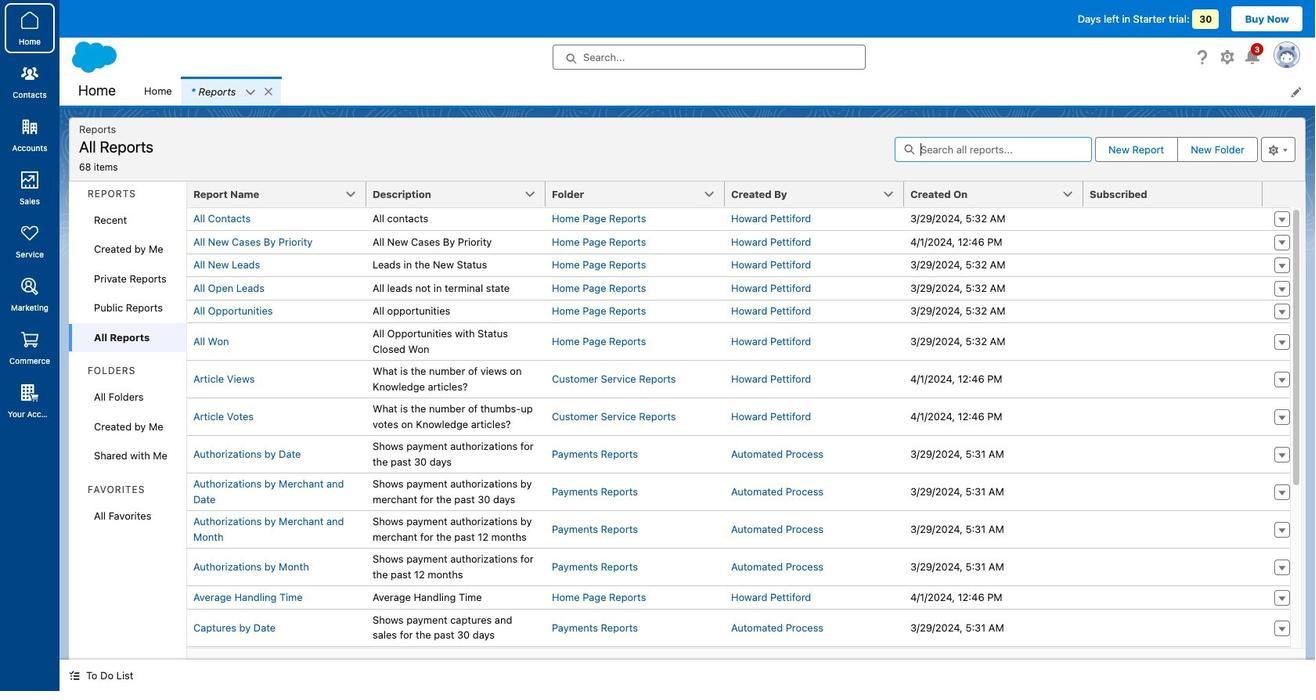 Task type: locate. For each thing, give the bounding box(es) containing it.
actions image
[[1263, 181, 1302, 206]]

folder column header
[[546, 181, 734, 208]]

actions column header
[[1263, 181, 1302, 208]]

all reports grid
[[187, 181, 1302, 691]]

0 horizontal spatial text default image
[[69, 670, 80, 681]]

Search all reports... text field
[[895, 137, 1092, 162]]

0 vertical spatial text default image
[[245, 87, 256, 98]]

cell
[[1083, 230, 1263, 253], [1083, 253, 1263, 276], [1083, 276, 1263, 300], [1083, 300, 1263, 323], [1083, 323, 1263, 360], [1083, 360, 1263, 398], [1083, 398, 1263, 436], [1083, 436, 1263, 473], [1083, 473, 1263, 511], [1083, 511, 1263, 548], [1083, 548, 1263, 586], [1083, 586, 1263, 609], [1083, 609, 1263, 647], [366, 647, 546, 691], [546, 647, 725, 691], [725, 647, 904, 691], [904, 647, 1083, 691], [1083, 647, 1263, 691], [1263, 647, 1302, 691]]

subscribed column header
[[1083, 181, 1272, 208]]

list item
[[181, 77, 281, 106]]

text default image
[[263, 86, 274, 97]]

text default image
[[245, 87, 256, 98], [69, 670, 80, 681]]

1 vertical spatial text default image
[[69, 670, 80, 681]]

list
[[135, 77, 1315, 106]]



Task type: describe. For each thing, give the bounding box(es) containing it.
created on column header
[[904, 181, 1093, 208]]

1 horizontal spatial text default image
[[245, 87, 256, 98]]

report name column header
[[187, 181, 376, 208]]

description column header
[[366, 181, 555, 208]]

created by column header
[[725, 181, 913, 208]]



Task type: vqa. For each thing, say whether or not it's contained in the screenshot.
ALL OPEN LEADS Status
no



